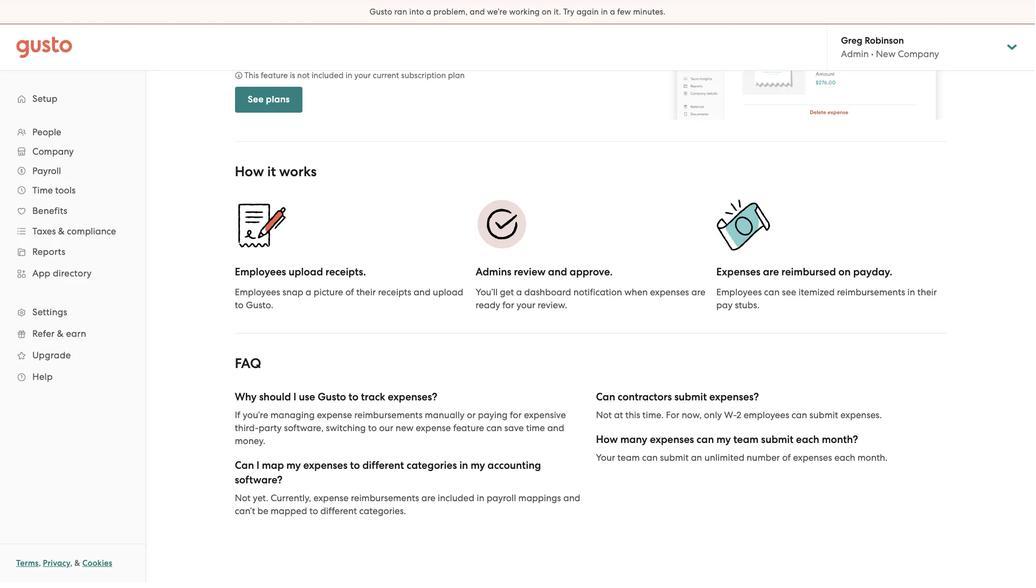 Task type: describe. For each thing, give the bounding box(es) containing it.
reimbursements for expenses?
[[355, 410, 423, 421]]

0 vertical spatial included
[[312, 71, 344, 80]]

try
[[564, 7, 575, 17]]

paying
[[478, 410, 508, 421]]

reimbursements for categories
[[351, 493, 419, 504]]

you'll
[[476, 287, 498, 298]]

submit up the number
[[762, 434, 794, 446]]

tools
[[55, 185, 76, 196]]

get
[[500, 287, 514, 298]]

can right employees
[[792, 410, 808, 421]]

home image
[[16, 36, 72, 58]]

employees upload receipts.
[[235, 266, 366, 279]]

pay
[[717, 300, 733, 311]]

plan
[[448, 71, 465, 80]]

2 vertical spatial &
[[74, 559, 80, 569]]

0 horizontal spatial my
[[287, 460, 301, 472]]

different inside not yet. currently, expense reimbursements are included in payroll mappings and can't be mapped to different categories.
[[321, 506, 357, 517]]

picture
[[314, 287, 343, 298]]

terms
[[16, 559, 39, 569]]

not at this time. for now, only w-2 employees can submit expenses.
[[596, 410, 883, 421]]

track
[[361, 391, 386, 404]]

this
[[244, 71, 259, 80]]

privacy
[[43, 559, 70, 569]]

expenses down for
[[650, 434, 695, 446]]

their inside employees can see itemized reimbursements in their pay stubs.
[[918, 287, 938, 298]]

if
[[235, 410, 241, 421]]

mappings
[[519, 493, 561, 504]]

employees for employees can see itemized reimbursements in their pay stubs.
[[717, 287, 762, 298]]

third-
[[235, 423, 259, 434]]

benefits link
[[11, 201, 135, 221]]

review
[[514, 266, 546, 279]]

see
[[248, 94, 264, 105]]

receipt illustration image
[[235, 198, 289, 252]]

payday.
[[854, 266, 893, 279]]

current
[[373, 71, 399, 80]]

2
[[737, 410, 742, 421]]

upgrade link
[[11, 346, 135, 365]]

in inside can i map my expenses to different categories in my accounting software?
[[460, 460, 468, 472]]

app directory link
[[11, 264, 135, 283]]

can't
[[235, 506, 255, 517]]

see
[[782, 287, 797, 298]]

at
[[614, 410, 624, 421]]

can inside employees can see itemized reimbursements in their pay stubs.
[[765, 287, 780, 298]]

admins review and approve.
[[476, 266, 613, 279]]

of inside employees snap a picture of their receipts and upload to gusto.
[[346, 287, 354, 298]]

can up an
[[697, 434, 714, 446]]

i inside can i map my expenses to different categories in my accounting software?
[[257, 460, 260, 472]]

is
[[290, 71, 295, 80]]

help link
[[11, 367, 135, 387]]

directory
[[53, 268, 92, 279]]

submit left an
[[660, 453, 689, 464]]

and inside if you're managing expense reimbursements manually or paying for expensive third-party software, switching to our new expense feature can save time and money.
[[548, 423, 565, 434]]

checkmark illustration image
[[476, 198, 530, 252]]

how for how many expenses can my team submit each month?
[[596, 434, 618, 446]]

yet.
[[253, 493, 269, 504]]

greg
[[842, 35, 863, 46]]

employees for employees snap a picture of their receipts and upload to gusto.
[[235, 287, 280, 298]]

only
[[704, 410, 722, 421]]

not for can contractors submit expenses?
[[596, 410, 612, 421]]

managing
[[271, 410, 315, 421]]

we're
[[487, 7, 507, 17]]

your
[[596, 453, 616, 464]]

gusto.
[[246, 300, 274, 311]]

•
[[872, 49, 874, 59]]

your inside you'll get a dashboard notification when expenses are ready for your review.
[[517, 300, 536, 311]]

and inside not yet. currently, expense reimbursements are included in payroll mappings and can't be mapped to different categories.
[[564, 493, 581, 504]]

terms link
[[16, 559, 39, 569]]

in inside employees can see itemized reimbursements in their pay stubs.
[[908, 287, 916, 298]]

a left few
[[610, 7, 616, 17]]

to inside employees snap a picture of their receipts and upload to gusto.
[[235, 300, 244, 311]]

expenses.
[[841, 410, 883, 421]]

upload inside employees snap a picture of their receipts and upload to gusto.
[[433, 287, 464, 298]]

compliance
[[67, 226, 116, 237]]

included inside not yet. currently, expense reimbursements are included in payroll mappings and can't be mapped to different categories.
[[438, 493, 475, 504]]

faq
[[235, 356, 261, 372]]

and left we're
[[470, 7, 485, 17]]

2 , from the left
[[70, 559, 72, 569]]

and inside employees snap a picture of their receipts and upload to gusto.
[[414, 287, 431, 298]]

a right the into
[[426, 7, 432, 17]]

cookies button
[[82, 557, 112, 570]]

currently,
[[271, 493, 311, 504]]

employees can see itemized reimbursements in their pay stubs.
[[717, 287, 938, 311]]

0 vertical spatial on
[[542, 7, 552, 17]]

ran
[[395, 7, 408, 17]]

list containing people
[[0, 122, 146, 388]]

company inside greg robinson admin • new company
[[898, 49, 940, 59]]

taxes & compliance
[[32, 226, 116, 237]]

now,
[[682, 410, 702, 421]]

people button
[[11, 122, 135, 142]]

to inside can i map my expenses to different categories in my accounting software?
[[350, 460, 360, 472]]

can down many
[[642, 453, 658, 464]]

not for can i map my expenses to different categories in my accounting software?
[[235, 493, 251, 504]]

settings
[[32, 307, 67, 318]]

again
[[577, 7, 599, 17]]

not
[[297, 71, 310, 80]]

ready
[[476, 300, 501, 311]]

privacy link
[[43, 559, 70, 569]]

& for compliance
[[58, 226, 65, 237]]

expenses down month?
[[794, 453, 833, 464]]

a inside you'll get a dashboard notification when expenses are ready for your review.
[[517, 287, 522, 298]]

refer
[[32, 329, 55, 339]]

0 vertical spatial feature
[[261, 71, 288, 80]]

not yet. currently, expense reimbursements are included in payroll mappings and can't be mapped to different categories.
[[235, 493, 581, 517]]

party
[[259, 423, 282, 434]]

for inside if you're managing expense reimbursements manually or paying for expensive third-party software, switching to our new expense feature can save time and money.
[[510, 410, 522, 421]]

should
[[259, 391, 291, 404]]

time
[[526, 423, 545, 434]]

expenses are reimbursed on payday.
[[717, 266, 893, 279]]

different inside can i map my expenses to different categories in my accounting software?
[[363, 460, 404, 472]]

1 vertical spatial of
[[783, 453, 791, 464]]

time tools button
[[11, 181, 135, 200]]

new
[[396, 423, 414, 434]]

time
[[32, 185, 53, 196]]

categories
[[407, 460, 457, 472]]

terms , privacy , & cookies
[[16, 559, 112, 569]]

receipts
[[378, 287, 412, 298]]

robinson
[[865, 35, 904, 46]]

1 horizontal spatial my
[[471, 460, 485, 472]]

settings link
[[11, 303, 135, 322]]

1 vertical spatial gusto
[[318, 391, 346, 404]]

number
[[747, 453, 780, 464]]

0 vertical spatial each
[[797, 434, 820, 446]]

dashboard
[[525, 287, 572, 298]]

dollar bill illustration image
[[717, 198, 771, 252]]

cookies
[[82, 559, 112, 569]]

a inside employees snap a picture of their receipts and upload to gusto.
[[306, 287, 312, 298]]

gusto ran into a problem, and we're working on it. try again in a few minutes.
[[370, 7, 666, 17]]

it
[[267, 164, 276, 180]]

new
[[876, 49, 896, 59]]

an
[[691, 453, 703, 464]]



Task type: locate. For each thing, give the bounding box(es) containing it.
2 vertical spatial are
[[422, 493, 436, 504]]

1 horizontal spatial upload
[[433, 287, 464, 298]]

0 vertical spatial different
[[363, 460, 404, 472]]

1 vertical spatial upload
[[433, 287, 464, 298]]

can for can i map my expenses to different categories in my accounting software?
[[235, 460, 254, 472]]

itemized
[[799, 287, 835, 298]]

not up can't
[[235, 493, 251, 504]]

reimbursements down payday.
[[838, 287, 906, 298]]

0 horizontal spatial different
[[321, 506, 357, 517]]

0 vertical spatial gusto
[[370, 7, 393, 17]]

notification
[[574, 287, 623, 298]]

1 horizontal spatial team
[[734, 434, 759, 446]]

team up your team can submit an unlimited number of expenses each month. at the bottom right of page
[[734, 434, 759, 446]]

see plans button
[[235, 87, 303, 113]]

0 vertical spatial i
[[294, 391, 297, 404]]

can left see
[[765, 287, 780, 298]]

their inside employees snap a picture of their receipts and upload to gusto.
[[357, 287, 376, 298]]

each
[[797, 434, 820, 446], [835, 453, 856, 464]]

expenses down switching
[[303, 460, 348, 472]]

payroll
[[32, 166, 61, 176]]

expenses? up new
[[388, 391, 438, 404]]

to inside if you're managing expense reimbursements manually or paying for expensive third-party software, switching to our new expense feature can save time and money.
[[368, 423, 377, 434]]

can down paying
[[487, 423, 502, 434]]

1 vertical spatial each
[[835, 453, 856, 464]]

expensive
[[524, 410, 566, 421]]

0 horizontal spatial included
[[312, 71, 344, 80]]

& for earn
[[57, 329, 64, 339]]

i left use
[[294, 391, 297, 404]]

1 their from the left
[[357, 287, 376, 298]]

w-
[[725, 410, 737, 421]]

works
[[279, 164, 317, 180]]

to left track
[[349, 391, 359, 404]]

2 their from the left
[[918, 287, 938, 298]]

feature
[[261, 71, 288, 80], [453, 423, 485, 434]]

for
[[503, 300, 515, 311], [510, 410, 522, 421]]

are inside you'll get a dashboard notification when expenses are ready for your review.
[[692, 287, 706, 298]]

admin
[[842, 49, 869, 59]]

0 horizontal spatial i
[[257, 460, 260, 472]]

1 vertical spatial reimbursements
[[355, 410, 423, 421]]

2 vertical spatial expense
[[314, 493, 349, 504]]

expenses inside you'll get a dashboard notification when expenses are ready for your review.
[[650, 287, 690, 298]]

1 vertical spatial feature
[[453, 423, 485, 434]]

0 horizontal spatial of
[[346, 287, 354, 298]]

why should i use gusto to track expenses?
[[235, 391, 438, 404]]

1 horizontal spatial can
[[596, 391, 616, 404]]

expenses inside can i map my expenses to different categories in my accounting software?
[[303, 460, 348, 472]]

many
[[621, 434, 648, 446]]

gusto
[[370, 7, 393, 17], [318, 391, 346, 404]]

1 horizontal spatial feature
[[453, 423, 485, 434]]

accounting
[[488, 460, 541, 472]]

on left it. at the top right
[[542, 7, 552, 17]]

1 vertical spatial on
[[839, 266, 851, 279]]

how it works
[[235, 164, 317, 180]]

1 horizontal spatial their
[[918, 287, 938, 298]]

expenses right when
[[650, 287, 690, 298]]

review.
[[538, 300, 568, 311]]

employees
[[744, 410, 790, 421]]

expenses?
[[388, 391, 438, 404], [710, 391, 759, 404]]

0 horizontal spatial each
[[797, 434, 820, 446]]

1 vertical spatial different
[[321, 506, 357, 517]]

1 vertical spatial company
[[32, 146, 74, 157]]

problem,
[[434, 7, 468, 17]]

for down get
[[503, 300, 515, 311]]

0 vertical spatial team
[[734, 434, 759, 446]]

1 vertical spatial not
[[235, 493, 251, 504]]

each down month?
[[835, 453, 856, 464]]

each left month?
[[797, 434, 820, 446]]

0 vertical spatial how
[[235, 164, 264, 180]]

1 vertical spatial &
[[57, 329, 64, 339]]

company inside dropdown button
[[32, 146, 74, 157]]

upload up snap
[[289, 266, 323, 279]]

1 horizontal spatial on
[[839, 266, 851, 279]]

0 horizontal spatial company
[[32, 146, 74, 157]]

app
[[32, 268, 50, 279]]

or
[[467, 410, 476, 421]]

you're
[[243, 410, 268, 421]]

& inside dropdown button
[[58, 226, 65, 237]]

0 horizontal spatial upload
[[289, 266, 323, 279]]

1 horizontal spatial company
[[898, 49, 940, 59]]

feature down "or"
[[453, 423, 485, 434]]

refer & earn link
[[11, 324, 135, 344]]

a right get
[[517, 287, 522, 298]]

how many expenses can my team submit each month?
[[596, 434, 859, 446]]

1 horizontal spatial i
[[294, 391, 297, 404]]

1 , from the left
[[39, 559, 41, 569]]

into
[[410, 7, 424, 17]]

expenses? up the w-
[[710, 391, 759, 404]]

how left it
[[235, 164, 264, 180]]

their
[[357, 287, 376, 298], [918, 287, 938, 298]]

working
[[509, 7, 540, 17]]

different
[[363, 460, 404, 472], [321, 506, 357, 517]]

1 vertical spatial expense
[[416, 423, 451, 434]]

expense for track
[[317, 410, 352, 421]]

to left gusto.
[[235, 300, 244, 311]]

receipts.
[[326, 266, 366, 279]]

contractors
[[618, 391, 672, 404]]

my
[[717, 434, 731, 446], [287, 460, 301, 472], [471, 460, 485, 472]]

are inside not yet. currently, expense reimbursements are included in payroll mappings and can't be mapped to different categories.
[[422, 493, 436, 504]]

how for how it works
[[235, 164, 264, 180]]

can contractors submit expenses?
[[596, 391, 759, 404]]

company right new
[[898, 49, 940, 59]]

0 horizontal spatial on
[[542, 7, 552, 17]]

0 horizontal spatial team
[[618, 453, 640, 464]]

your down dashboard
[[517, 300, 536, 311]]

employees for employees upload receipts.
[[235, 266, 286, 279]]

1 horizontal spatial different
[[363, 460, 404, 472]]

i
[[294, 391, 297, 404], [257, 460, 260, 472]]

can i map my expenses to different categories in my accounting software?
[[235, 460, 541, 487]]

1 vertical spatial included
[[438, 493, 475, 504]]

of
[[346, 287, 354, 298], [783, 453, 791, 464]]

in inside not yet. currently, expense reimbursements are included in payroll mappings and can't be mapped to different categories.
[[477, 493, 485, 504]]

of right the number
[[783, 453, 791, 464]]

employees inside employees can see itemized reimbursements in their pay stubs.
[[717, 287, 762, 298]]

can up at
[[596, 391, 616, 404]]

1 horizontal spatial not
[[596, 410, 612, 421]]

payroll button
[[11, 161, 135, 181]]

software,
[[284, 423, 324, 434]]

company down people
[[32, 146, 74, 157]]

0 horizontal spatial can
[[235, 460, 254, 472]]

& left cookies
[[74, 559, 80, 569]]

0 vertical spatial can
[[596, 391, 616, 404]]

can inside can i map my expenses to different categories in my accounting software?
[[235, 460, 254, 472]]

submit up month?
[[810, 410, 839, 421]]

, left cookies button
[[70, 559, 72, 569]]

be
[[258, 506, 269, 517]]

0 horizontal spatial feature
[[261, 71, 288, 80]]

0 vertical spatial company
[[898, 49, 940, 59]]

are
[[763, 266, 780, 279], [692, 287, 706, 298], [422, 493, 436, 504]]

on
[[542, 7, 552, 17], [839, 266, 851, 279]]

and up dashboard
[[548, 266, 568, 279]]

to down switching
[[350, 460, 360, 472]]

0 horizontal spatial your
[[355, 71, 371, 80]]

and right receipts
[[414, 287, 431, 298]]

different left categories.
[[321, 506, 357, 517]]

how
[[235, 164, 264, 180], [596, 434, 618, 446]]

gusto navigation element
[[0, 71, 146, 405]]

&
[[58, 226, 65, 237], [57, 329, 64, 339], [74, 559, 80, 569]]

and down expensive
[[548, 423, 565, 434]]

stubs.
[[735, 300, 760, 311]]

gusto left ran
[[370, 7, 393, 17]]

plans
[[266, 94, 290, 105]]

1 horizontal spatial how
[[596, 434, 618, 446]]

reports link
[[11, 242, 135, 262]]

software?
[[235, 474, 283, 487]]

i up software?
[[257, 460, 260, 472]]

submit
[[675, 391, 707, 404], [810, 410, 839, 421], [762, 434, 794, 446], [660, 453, 689, 464]]

upload left 'you'll'
[[433, 287, 464, 298]]

a right snap
[[306, 287, 312, 298]]

0 horizontal spatial ,
[[39, 559, 41, 569]]

0 horizontal spatial not
[[235, 493, 251, 504]]

expense down manually
[[416, 423, 451, 434]]

0 horizontal spatial their
[[357, 287, 376, 298]]

reimbursements up our
[[355, 410, 423, 421]]

switching
[[326, 423, 366, 434]]

0 vertical spatial expense
[[317, 410, 352, 421]]

expense inside not yet. currently, expense reimbursements are included in payroll mappings and can't be mapped to different categories.
[[314, 493, 349, 504]]

your team can submit an unlimited number of expenses each month.
[[596, 453, 888, 464]]

can
[[765, 287, 780, 298], [792, 410, 808, 421], [487, 423, 502, 434], [697, 434, 714, 446], [642, 453, 658, 464]]

can inside if you're managing expense reimbursements manually or paying for expensive third-party software, switching to our new expense feature can save time and money.
[[487, 423, 502, 434]]

can up software?
[[235, 460, 254, 472]]

1 vertical spatial can
[[235, 460, 254, 472]]

setup
[[32, 93, 58, 104]]

not left at
[[596, 410, 612, 421]]

0 vertical spatial &
[[58, 226, 65, 237]]

people
[[32, 127, 61, 138]]

feature inside if you're managing expense reimbursements manually or paying for expensive third-party software, switching to our new expense feature can save time and money.
[[453, 423, 485, 434]]

to left our
[[368, 423, 377, 434]]

1 horizontal spatial of
[[783, 453, 791, 464]]

my right the map
[[287, 460, 301, 472]]

save
[[505, 423, 524, 434]]

reports
[[32, 247, 66, 257]]

0 horizontal spatial expenses?
[[388, 391, 438, 404]]

1 vertical spatial team
[[618, 453, 640, 464]]

if you're managing expense reimbursements manually or paying for expensive third-party software, switching to our new expense feature can save time and money.
[[235, 410, 566, 447]]

upload
[[289, 266, 323, 279], [433, 287, 464, 298]]

to right mapped
[[310, 506, 318, 517]]

0 vertical spatial not
[[596, 410, 612, 421]]

this
[[626, 410, 641, 421]]

your left the current
[[355, 71, 371, 80]]

reimbursements inside employees can see itemized reimbursements in their pay stubs.
[[838, 287, 906, 298]]

& left earn
[[57, 329, 64, 339]]

snap
[[283, 287, 304, 298]]

1 expenses? from the left
[[388, 391, 438, 404]]

admins
[[476, 266, 512, 279]]

2 horizontal spatial my
[[717, 434, 731, 446]]

included down categories
[[438, 493, 475, 504]]

expense for different
[[314, 493, 349, 504]]

0 vertical spatial your
[[355, 71, 371, 80]]

earn
[[66, 329, 86, 339]]

1 vertical spatial how
[[596, 434, 618, 446]]

included right not
[[312, 71, 344, 80]]

my left accounting
[[471, 460, 485, 472]]

setup link
[[11, 89, 135, 108]]

month.
[[858, 453, 888, 464]]

list
[[0, 122, 146, 388]]

can for can contractors submit expenses?
[[596, 391, 616, 404]]

feature left is
[[261, 71, 288, 80]]

reimbursements inside not yet. currently, expense reimbursements are included in payroll mappings and can't be mapped to different categories.
[[351, 493, 419, 504]]

1 vertical spatial are
[[692, 287, 706, 298]]

of down receipts.
[[346, 287, 354, 298]]

expense right currently,
[[314, 493, 349, 504]]

expense reimbursement screenshot image
[[666, 0, 947, 120]]

money.
[[235, 436, 266, 447]]

for inside you'll get a dashboard notification when expenses are ready for your review.
[[503, 300, 515, 311]]

and right mappings
[[564, 493, 581, 504]]

0 vertical spatial upload
[[289, 266, 323, 279]]

0 horizontal spatial how
[[235, 164, 264, 180]]

0 vertical spatial for
[[503, 300, 515, 311]]

team
[[734, 434, 759, 446], [618, 453, 640, 464]]

and
[[470, 7, 485, 17], [548, 266, 568, 279], [414, 287, 431, 298], [548, 423, 565, 434], [564, 493, 581, 504]]

2 horizontal spatial are
[[763, 266, 780, 279]]

few
[[618, 7, 631, 17]]

0 horizontal spatial are
[[422, 493, 436, 504]]

1 horizontal spatial gusto
[[370, 7, 393, 17]]

& right taxes
[[58, 226, 65, 237]]

1 horizontal spatial each
[[835, 453, 856, 464]]

2 vertical spatial reimbursements
[[351, 493, 419, 504]]

on left payday.
[[839, 266, 851, 279]]

reimbursements
[[838, 287, 906, 298], [355, 410, 423, 421], [351, 493, 419, 504]]

1 horizontal spatial are
[[692, 287, 706, 298]]

1 horizontal spatial expenses?
[[710, 391, 759, 404]]

0 vertical spatial reimbursements
[[838, 287, 906, 298]]

1 horizontal spatial ,
[[70, 559, 72, 569]]

reimbursed
[[782, 266, 837, 279]]

reimbursements inside if you're managing expense reimbursements manually or paying for expensive third-party software, switching to our new expense feature can save time and money.
[[355, 410, 423, 421]]

our
[[379, 423, 394, 434]]

employees inside employees snap a picture of their receipts and upload to gusto.
[[235, 287, 280, 298]]

reimbursements up categories.
[[351, 493, 419, 504]]

1 vertical spatial i
[[257, 460, 260, 472]]

0 vertical spatial of
[[346, 287, 354, 298]]

expenses
[[717, 266, 761, 279]]

categories.
[[359, 506, 406, 517]]

not inside not yet. currently, expense reimbursements are included in payroll mappings and can't be mapped to different categories.
[[235, 493, 251, 504]]

0 vertical spatial are
[[763, 266, 780, 279]]

1 vertical spatial for
[[510, 410, 522, 421]]

for up save
[[510, 410, 522, 421]]

taxes & compliance button
[[11, 222, 135, 241]]

1 vertical spatial your
[[517, 300, 536, 311]]

my up unlimited
[[717, 434, 731, 446]]

refer & earn
[[32, 329, 86, 339]]

1 horizontal spatial included
[[438, 493, 475, 504]]

1 horizontal spatial your
[[517, 300, 536, 311]]

upgrade
[[32, 350, 71, 361]]

, left privacy link
[[39, 559, 41, 569]]

expense up switching
[[317, 410, 352, 421]]

0 horizontal spatial gusto
[[318, 391, 346, 404]]

submit up now,
[[675, 391, 707, 404]]

to inside not yet. currently, expense reimbursements are included in payroll mappings and can't be mapped to different categories.
[[310, 506, 318, 517]]

team down many
[[618, 453, 640, 464]]

2 expenses? from the left
[[710, 391, 759, 404]]

different down our
[[363, 460, 404, 472]]

how up your
[[596, 434, 618, 446]]

gusto right use
[[318, 391, 346, 404]]



Task type: vqa. For each thing, say whether or not it's contained in the screenshot.


